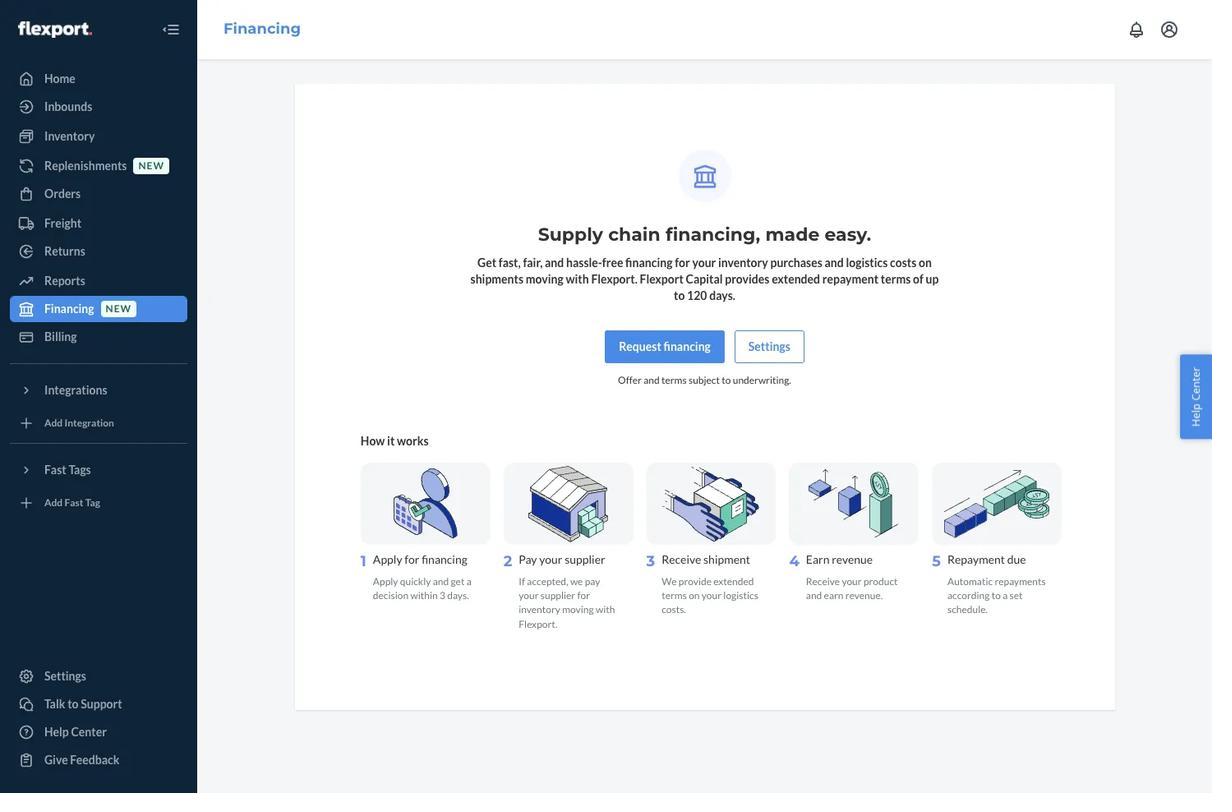 Task type: locate. For each thing, give the bounding box(es) containing it.
costs
[[890, 256, 917, 270]]

repayment
[[948, 552, 1005, 566]]

3 right within
[[440, 590, 445, 602]]

it
[[387, 434, 395, 448]]

to
[[674, 288, 685, 302], [722, 374, 731, 386], [992, 590, 1001, 602], [68, 697, 79, 711]]

settings up underwriting.
[[749, 339, 790, 353]]

extended inside get fast, fair, and hassle-free financing for your inventory purchases and logistics costs on shipments moving with flexport. flexport capital provides extended repayment terms of up to 120 days.
[[772, 272, 820, 286]]

if
[[519, 575, 525, 588]]

and left get
[[433, 575, 449, 588]]

0 horizontal spatial receive
[[662, 552, 701, 566]]

on
[[919, 256, 932, 270], [689, 590, 700, 602]]

returns
[[44, 244, 85, 258]]

flexport.
[[591, 272, 638, 286], [519, 618, 557, 630]]

your inside if accepted, we pay your supplier for inventory moving with flexport.
[[519, 590, 539, 602]]

1 vertical spatial 3
[[440, 590, 445, 602]]

reports link
[[10, 268, 187, 294]]

give feedback
[[44, 753, 120, 767]]

terms left subject
[[662, 374, 687, 386]]

new down reports link
[[106, 303, 132, 315]]

0 horizontal spatial for
[[405, 552, 420, 566]]

inventory down accepted,
[[519, 604, 560, 616]]

0 vertical spatial center
[[1189, 367, 1204, 400]]

and
[[545, 256, 564, 270], [825, 256, 844, 270], [644, 374, 660, 386], [433, 575, 449, 588], [806, 590, 822, 602]]

add integration
[[44, 417, 114, 429]]

2 horizontal spatial for
[[675, 256, 690, 270]]

inventory inside get fast, fair, and hassle-free financing for your inventory purchases and logistics costs on shipments moving with flexport. flexport capital provides extended repayment terms of up to 120 days.
[[718, 256, 768, 270]]

open notifications image
[[1127, 20, 1147, 39]]

to right "talk"
[[68, 697, 79, 711]]

0 vertical spatial with
[[566, 272, 589, 286]]

1 vertical spatial extended
[[714, 575, 754, 588]]

inbounds link
[[10, 94, 187, 120]]

and right fair,
[[545, 256, 564, 270]]

0 vertical spatial for
[[675, 256, 690, 270]]

repayment due
[[948, 552, 1026, 566]]

with down hassle-
[[566, 272, 589, 286]]

0 vertical spatial new
[[138, 160, 164, 172]]

2 vertical spatial terms
[[662, 590, 687, 602]]

0 vertical spatial logistics
[[846, 256, 888, 270]]

fast
[[44, 463, 66, 477], [65, 497, 83, 509]]

supplier up pay
[[565, 552, 605, 566]]

1 vertical spatial receive
[[806, 575, 840, 588]]

add down fast tags
[[44, 497, 63, 509]]

0 vertical spatial help
[[1189, 403, 1204, 426]]

a for 1
[[467, 575, 472, 588]]

for up flexport
[[675, 256, 690, 270]]

schedule.
[[948, 604, 988, 616]]

to right subject
[[722, 374, 731, 386]]

apply for financing
[[373, 552, 468, 566]]

terms inside we provide extended terms on your logistics costs.
[[662, 590, 687, 602]]

orders link
[[10, 181, 187, 207]]

fast tags
[[44, 463, 91, 477]]

0 vertical spatial inventory
[[718, 256, 768, 270]]

billing
[[44, 330, 77, 344]]

how it works
[[361, 434, 429, 448]]

3 left receive shipment
[[646, 552, 655, 570]]

days.
[[709, 288, 736, 302], [447, 590, 469, 602]]

2 vertical spatial financing
[[422, 552, 468, 566]]

purchases
[[770, 256, 822, 270]]

extended down shipment
[[714, 575, 754, 588]]

we
[[570, 575, 583, 588]]

a right get
[[467, 575, 472, 588]]

1 horizontal spatial days.
[[709, 288, 736, 302]]

1 vertical spatial financing
[[664, 339, 711, 353]]

0 horizontal spatial with
[[566, 272, 589, 286]]

help center button
[[1181, 354, 1212, 439]]

1 horizontal spatial on
[[919, 256, 932, 270]]

1 horizontal spatial logistics
[[846, 256, 888, 270]]

center
[[1189, 367, 1204, 400], [71, 725, 107, 739]]

1 apply from the top
[[373, 552, 402, 566]]

subject
[[689, 374, 720, 386]]

get
[[478, 256, 496, 270]]

apply for apply quickly and get a decision within 3 days.
[[373, 575, 398, 588]]

shipments
[[471, 272, 524, 286]]

1 vertical spatial with
[[596, 604, 615, 616]]

1 add from the top
[[44, 417, 63, 429]]

add inside 'link'
[[44, 497, 63, 509]]

financing
[[224, 20, 301, 38], [44, 302, 94, 316]]

within
[[410, 590, 438, 602]]

1 vertical spatial apply
[[373, 575, 398, 588]]

settings
[[749, 339, 790, 353], [44, 669, 86, 683]]

your inside get fast, fair, and hassle-free financing for your inventory purchases and logistics costs on shipments moving with flexport. flexport capital provides extended repayment terms of up to 120 days.
[[692, 256, 716, 270]]

3 inside apply quickly and get a decision within 3 days.
[[440, 590, 445, 602]]

terms
[[881, 272, 911, 286], [662, 374, 687, 386], [662, 590, 687, 602]]

1 horizontal spatial with
[[596, 604, 615, 616]]

1
[[361, 552, 366, 570]]

1 vertical spatial days.
[[447, 590, 469, 602]]

1 vertical spatial for
[[405, 552, 420, 566]]

0 horizontal spatial flexport.
[[519, 618, 557, 630]]

get
[[451, 575, 465, 588]]

logistics inside we provide extended terms on your logistics costs.
[[724, 590, 758, 602]]

settings inside button
[[749, 339, 790, 353]]

your up revenue.
[[842, 575, 862, 588]]

2 apply from the top
[[373, 575, 398, 588]]

a inside automatic repayments according to a set schedule.
[[1003, 590, 1008, 602]]

apply inside apply quickly and get a decision within 3 days.
[[373, 575, 398, 588]]

logistics up the repayment
[[846, 256, 888, 270]]

settings link
[[10, 663, 187, 690]]

underwriting.
[[733, 374, 791, 386]]

0 vertical spatial financing
[[626, 256, 673, 270]]

apply
[[373, 552, 402, 566], [373, 575, 398, 588]]

receive up we
[[662, 552, 701, 566]]

flexport. down accepted,
[[519, 618, 557, 630]]

1 horizontal spatial help center
[[1189, 367, 1204, 426]]

new for replenishments
[[138, 160, 164, 172]]

1 vertical spatial supplier
[[541, 590, 575, 602]]

due
[[1007, 552, 1026, 566]]

inventory up provides
[[718, 256, 768, 270]]

on down provide
[[689, 590, 700, 602]]

add left integration
[[44, 417, 63, 429]]

apply for apply for financing
[[373, 552, 402, 566]]

revenue
[[832, 552, 873, 566]]

and left earn
[[806, 590, 822, 602]]

0 horizontal spatial a
[[467, 575, 472, 588]]

supply
[[538, 224, 603, 246]]

0 vertical spatial settings
[[749, 339, 790, 353]]

for inside get fast, fair, and hassle-free financing for your inventory purchases and logistics costs on shipments moving with flexport. flexport capital provides extended repayment terms of up to 120 days.
[[675, 256, 690, 270]]

1 vertical spatial new
[[106, 303, 132, 315]]

a
[[467, 575, 472, 588], [1003, 590, 1008, 602]]

a inside apply quickly and get a decision within 3 days.
[[467, 575, 472, 588]]

1 vertical spatial center
[[71, 725, 107, 739]]

1 horizontal spatial a
[[1003, 590, 1008, 602]]

0 vertical spatial on
[[919, 256, 932, 270]]

1 horizontal spatial settings
[[749, 339, 790, 353]]

decision
[[373, 590, 409, 602]]

supplier
[[565, 552, 605, 566], [541, 590, 575, 602]]

to left set
[[992, 590, 1001, 602]]

revenue.
[[846, 590, 883, 602]]

0 vertical spatial a
[[467, 575, 472, 588]]

0 horizontal spatial help
[[44, 725, 69, 739]]

0 horizontal spatial inventory
[[519, 604, 560, 616]]

new up orders link
[[138, 160, 164, 172]]

supplier down accepted,
[[541, 590, 575, 602]]

receive for receive shipment
[[662, 552, 701, 566]]

flexport
[[640, 272, 684, 286]]

provide
[[679, 575, 712, 588]]

new
[[138, 160, 164, 172], [106, 303, 132, 315]]

0 horizontal spatial help center
[[44, 725, 107, 739]]

moving down fair,
[[526, 272, 564, 286]]

to inside get fast, fair, and hassle-free financing for your inventory purchases and logistics costs on shipments moving with flexport. flexport capital provides extended repayment terms of up to 120 days.
[[674, 288, 685, 302]]

moving down we
[[562, 604, 594, 616]]

hassle-
[[566, 256, 602, 270]]

fast left tags
[[44, 463, 66, 477]]

1 horizontal spatial financing
[[224, 20, 301, 38]]

1 vertical spatial inventory
[[519, 604, 560, 616]]

financing up get
[[422, 552, 468, 566]]

financing up flexport
[[626, 256, 673, 270]]

0 horizontal spatial 3
[[440, 590, 445, 602]]

with down pay
[[596, 604, 615, 616]]

fast inside 'add fast tag' 'link'
[[65, 497, 83, 509]]

replenishments
[[44, 159, 127, 173]]

0 vertical spatial apply
[[373, 552, 402, 566]]

1 horizontal spatial new
[[138, 160, 164, 172]]

0 vertical spatial financing
[[224, 20, 301, 38]]

logistics
[[846, 256, 888, 270], [724, 590, 758, 602]]

0 horizontal spatial on
[[689, 590, 700, 602]]

0 vertical spatial moving
[[526, 272, 564, 286]]

your down 'if'
[[519, 590, 539, 602]]

1 vertical spatial on
[[689, 590, 700, 602]]

your
[[692, 256, 716, 270], [539, 552, 563, 566], [842, 575, 862, 588], [519, 590, 539, 602], [702, 590, 722, 602]]

a left set
[[1003, 590, 1008, 602]]

0 vertical spatial receive
[[662, 552, 701, 566]]

0 vertical spatial terms
[[881, 272, 911, 286]]

extended down purchases
[[772, 272, 820, 286]]

0 vertical spatial days.
[[709, 288, 736, 302]]

flexport. down free on the top of page
[[591, 272, 638, 286]]

1 vertical spatial a
[[1003, 590, 1008, 602]]

apply right 1
[[373, 552, 402, 566]]

easy.
[[825, 224, 871, 246]]

inventory inside if accepted, we pay your supplier for inventory moving with flexport.
[[519, 604, 560, 616]]

1 vertical spatial logistics
[[724, 590, 758, 602]]

fast left tag
[[65, 497, 83, 509]]

1 horizontal spatial receive
[[806, 575, 840, 588]]

1 horizontal spatial extended
[[772, 272, 820, 286]]

for
[[675, 256, 690, 270], [405, 552, 420, 566], [577, 590, 590, 602]]

flexport logo image
[[18, 21, 92, 38]]

with
[[566, 272, 589, 286], [596, 604, 615, 616]]

to left 120
[[674, 288, 685, 302]]

moving inside get fast, fair, and hassle-free financing for your inventory purchases and logistics costs on shipments moving with flexport. flexport capital provides extended repayment terms of up to 120 days.
[[526, 272, 564, 286]]

add for add fast tag
[[44, 497, 63, 509]]

supply chain financing, made easy.
[[538, 224, 871, 246]]

terms down costs
[[881, 272, 911, 286]]

with inside if accepted, we pay your supplier for inventory moving with flexport.
[[596, 604, 615, 616]]

1 vertical spatial fast
[[65, 497, 83, 509]]

moving inside if accepted, we pay your supplier for inventory moving with flexport.
[[562, 604, 594, 616]]

0 horizontal spatial extended
[[714, 575, 754, 588]]

1 vertical spatial flexport.
[[519, 618, 557, 630]]

days. down capital
[[709, 288, 736, 302]]

apply up the "decision"
[[373, 575, 398, 588]]

on up up
[[919, 256, 932, 270]]

1 horizontal spatial inventory
[[718, 256, 768, 270]]

0 vertical spatial add
[[44, 417, 63, 429]]

0 horizontal spatial days.
[[447, 590, 469, 602]]

1 horizontal spatial center
[[1189, 367, 1204, 400]]

receive inside receive your product and earn revenue.
[[806, 575, 840, 588]]

product
[[864, 575, 898, 588]]

0 vertical spatial extended
[[772, 272, 820, 286]]

logistics down shipment
[[724, 590, 758, 602]]

help center inside button
[[1189, 367, 1204, 426]]

4
[[789, 552, 800, 570]]

1 vertical spatial add
[[44, 497, 63, 509]]

0 horizontal spatial settings
[[44, 669, 86, 683]]

0 vertical spatial help center
[[1189, 367, 1204, 426]]

financing inside get fast, fair, and hassle-free financing for your inventory purchases and logistics costs on shipments moving with flexport. flexport capital provides extended repayment terms of up to 120 days.
[[626, 256, 673, 270]]

returns link
[[10, 238, 187, 265]]

days. down get
[[447, 590, 469, 602]]

terms up costs.
[[662, 590, 687, 602]]

freight link
[[10, 210, 187, 237]]

0 horizontal spatial financing
[[44, 302, 94, 316]]

your up capital
[[692, 256, 716, 270]]

your down provide
[[702, 590, 722, 602]]

and up the repayment
[[825, 256, 844, 270]]

settings button
[[735, 330, 804, 363]]

0 horizontal spatial logistics
[[724, 590, 758, 602]]

give feedback button
[[10, 747, 187, 773]]

for up quickly
[[405, 552, 420, 566]]

for down we
[[577, 590, 590, 602]]

add fast tag link
[[10, 490, 187, 516]]

settings up "talk"
[[44, 669, 86, 683]]

chain
[[608, 224, 660, 246]]

1 horizontal spatial help
[[1189, 403, 1204, 426]]

free
[[602, 256, 623, 270]]

0 horizontal spatial new
[[106, 303, 132, 315]]

2
[[504, 552, 512, 570]]

talk
[[44, 697, 65, 711]]

receive
[[662, 552, 701, 566], [806, 575, 840, 588]]

tags
[[69, 463, 91, 477]]

receive up earn
[[806, 575, 840, 588]]

1 horizontal spatial for
[[577, 590, 590, 602]]

financing up subject
[[664, 339, 711, 353]]

1 vertical spatial moving
[[562, 604, 594, 616]]

2 vertical spatial for
[[577, 590, 590, 602]]

0 vertical spatial flexport.
[[591, 272, 638, 286]]

1 horizontal spatial flexport.
[[591, 272, 638, 286]]

0 vertical spatial fast
[[44, 463, 66, 477]]

made
[[766, 224, 820, 246]]

2 add from the top
[[44, 497, 63, 509]]

0 vertical spatial 3
[[646, 552, 655, 570]]



Task type: describe. For each thing, give the bounding box(es) containing it.
capital
[[686, 272, 723, 286]]

earn revenue
[[806, 552, 873, 566]]

with inside get fast, fair, and hassle-free financing for your inventory purchases and logistics costs on shipments moving with flexport. flexport capital provides extended repayment terms of up to 120 days.
[[566, 272, 589, 286]]

integrations button
[[10, 377, 187, 404]]

talk to support
[[44, 697, 122, 711]]

integration
[[65, 417, 114, 429]]

your up accepted,
[[539, 552, 563, 566]]

receive your product and earn revenue.
[[806, 575, 898, 602]]

repayment
[[822, 272, 879, 286]]

support
[[81, 697, 122, 711]]

1 vertical spatial terms
[[662, 374, 687, 386]]

center inside button
[[1189, 367, 1204, 400]]

a for 5
[[1003, 590, 1008, 602]]

tag
[[85, 497, 100, 509]]

apply quickly and get a decision within 3 days.
[[373, 575, 472, 602]]

terms inside get fast, fair, and hassle-free financing for your inventory purchases and logistics costs on shipments moving with flexport. flexport capital provides extended repayment terms of up to 120 days.
[[881, 272, 911, 286]]

add for add integration
[[44, 417, 63, 429]]

on inside get fast, fair, and hassle-free financing for your inventory purchases and logistics costs on shipments moving with flexport. flexport capital provides extended repayment terms of up to 120 days.
[[919, 256, 932, 270]]

offer and terms subject to underwriting.
[[618, 374, 791, 386]]

inbounds
[[44, 99, 92, 113]]

1 vertical spatial settings
[[44, 669, 86, 683]]

how
[[361, 434, 385, 448]]

supplier inside if accepted, we pay your supplier for inventory moving with flexport.
[[541, 590, 575, 602]]

pay
[[585, 575, 600, 588]]

we provide extended terms on your logistics costs.
[[662, 575, 758, 616]]

get fast, fair, and hassle-free financing for your inventory purchases and logistics costs on shipments moving with flexport. flexport capital provides extended repayment terms of up to 120 days.
[[471, 256, 939, 302]]

add fast tag
[[44, 497, 100, 509]]

request financing button
[[605, 330, 725, 363]]

and right offer
[[644, 374, 660, 386]]

on inside we provide extended terms on your logistics costs.
[[689, 590, 700, 602]]

new for financing
[[106, 303, 132, 315]]

shipment
[[704, 552, 750, 566]]

financing inside "request financing" button
[[664, 339, 711, 353]]

extended inside we provide extended terms on your logistics costs.
[[714, 575, 754, 588]]

1 vertical spatial help center
[[44, 725, 107, 739]]

home
[[44, 72, 75, 85]]

feedback
[[70, 753, 120, 767]]

talk to support button
[[10, 691, 187, 717]]

120
[[687, 288, 707, 302]]

to inside automatic repayments according to a set schedule.
[[992, 590, 1001, 602]]

financing link
[[224, 20, 301, 38]]

fast,
[[499, 256, 521, 270]]

days. inside get fast, fair, and hassle-free financing for your inventory purchases and logistics costs on shipments moving with flexport. flexport capital provides extended repayment terms of up to 120 days.
[[709, 288, 736, 302]]

1 vertical spatial help
[[44, 725, 69, 739]]

your inside receive your product and earn revenue.
[[842, 575, 862, 588]]

request financing
[[619, 339, 711, 353]]

to inside button
[[68, 697, 79, 711]]

receive shipment
[[662, 552, 750, 566]]

integrations
[[44, 383, 107, 397]]

and inside receive your product and earn revenue.
[[806, 590, 822, 602]]

5
[[932, 552, 941, 570]]

for inside if accepted, we pay your supplier for inventory moving with flexport.
[[577, 590, 590, 602]]

logistics inside get fast, fair, and hassle-free financing for your inventory purchases and logistics costs on shipments moving with flexport. flexport capital provides extended repayment terms of up to 120 days.
[[846, 256, 888, 270]]

inventory link
[[10, 123, 187, 150]]

automatic repayments according to a set schedule.
[[948, 575, 1046, 616]]

freight
[[44, 216, 81, 230]]

provides
[[725, 272, 770, 286]]

inventory
[[44, 129, 95, 143]]

your inside we provide extended terms on your logistics costs.
[[702, 590, 722, 602]]

costs.
[[662, 604, 686, 616]]

fast inside fast tags dropdown button
[[44, 463, 66, 477]]

reports
[[44, 274, 85, 288]]

fair,
[[523, 256, 543, 270]]

days. inside apply quickly and get a decision within 3 days.
[[447, 590, 469, 602]]

give
[[44, 753, 68, 767]]

1 vertical spatial financing
[[44, 302, 94, 316]]

fast tags button
[[10, 457, 187, 483]]

pay your supplier
[[519, 552, 605, 566]]

if accepted, we pay your supplier for inventory moving with flexport.
[[519, 575, 615, 630]]

request
[[619, 339, 661, 353]]

accepted,
[[527, 575, 568, 588]]

pay
[[519, 552, 537, 566]]

add integration link
[[10, 410, 187, 436]]

up
[[926, 272, 939, 286]]

0 vertical spatial supplier
[[565, 552, 605, 566]]

earn
[[806, 552, 830, 566]]

automatic
[[948, 575, 993, 588]]

1 horizontal spatial 3
[[646, 552, 655, 570]]

orders
[[44, 187, 81, 201]]

help inside button
[[1189, 403, 1204, 426]]

close navigation image
[[161, 20, 181, 39]]

set
[[1010, 590, 1023, 602]]

and inside apply quickly and get a decision within 3 days.
[[433, 575, 449, 588]]

open account menu image
[[1160, 20, 1179, 39]]

financing,
[[666, 224, 760, 246]]

quickly
[[400, 575, 431, 588]]

earn
[[824, 590, 844, 602]]

billing link
[[10, 324, 187, 350]]

works
[[397, 434, 429, 448]]

offer
[[618, 374, 642, 386]]

home link
[[10, 66, 187, 92]]

receive for receive your product and earn revenue.
[[806, 575, 840, 588]]

0 horizontal spatial center
[[71, 725, 107, 739]]

flexport. inside get fast, fair, and hassle-free financing for your inventory purchases and logistics costs on shipments moving with flexport. flexport capital provides extended repayment terms of up to 120 days.
[[591, 272, 638, 286]]

help center link
[[10, 719, 187, 745]]

flexport. inside if accepted, we pay your supplier for inventory moving with flexport.
[[519, 618, 557, 630]]

according
[[948, 590, 990, 602]]

we
[[662, 575, 677, 588]]



Task type: vqa. For each thing, say whether or not it's contained in the screenshot.
the api
no



